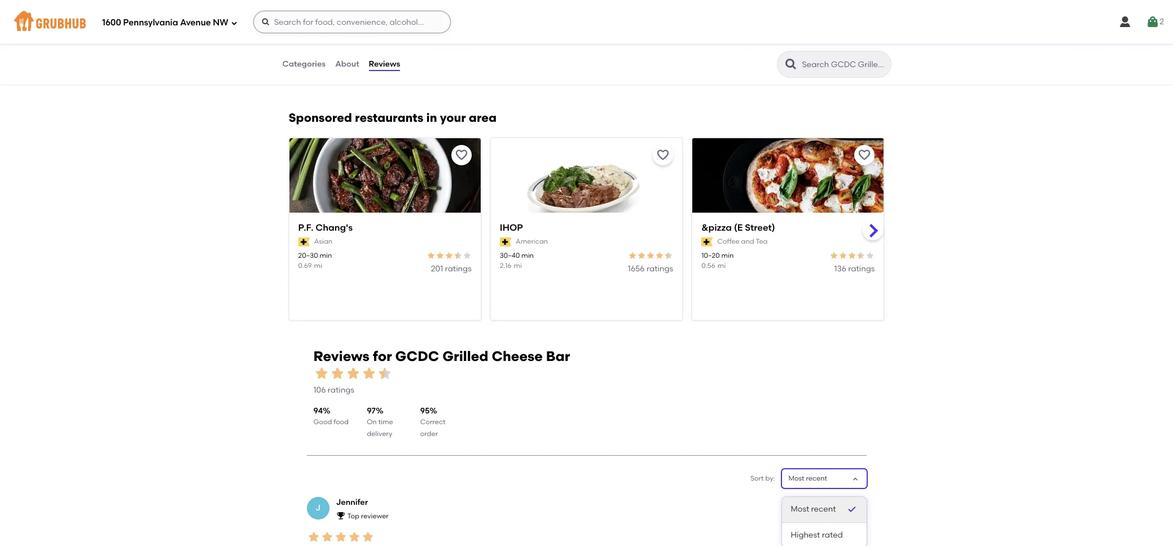Task type: locate. For each thing, give the bounding box(es) containing it.
coffee and tea
[[718, 238, 768, 246]]

top reviewer
[[347, 513, 389, 520]]

ratings right "136"
[[849, 264, 875, 274]]

0 horizontal spatial min
[[320, 252, 332, 260]]

on
[[367, 419, 377, 426]]

most recent up "most recent" option
[[789, 475, 828, 483]]

10–20
[[702, 252, 720, 260]]

Sort by: field
[[789, 474, 828, 484]]

good
[[314, 419, 332, 426]]

1 mi from the left
[[314, 262, 322, 270]]

american
[[516, 238, 548, 246]]

min inside 10–20 min 0.56 mi
[[722, 252, 734, 260]]

1 min from the left
[[320, 252, 332, 260]]

mi right the 0.69
[[314, 262, 322, 270]]

2.16
[[500, 262, 512, 270]]

2 subscription pass image from the left
[[500, 237, 512, 246]]

nw
[[213, 17, 228, 27]]

Search for food, convenience, alcohol... search field
[[253, 11, 451, 33]]

save this restaurant button
[[452, 145, 472, 166], [653, 145, 674, 166], [855, 145, 875, 166]]

1 vertical spatial recent
[[812, 505, 836, 515]]

30–40
[[500, 252, 520, 260]]

save this restaurant image
[[455, 149, 468, 162], [657, 149, 670, 162], [858, 149, 872, 162]]

1 subscription pass image from the left
[[298, 237, 310, 246]]

2 mi from the left
[[514, 262, 522, 270]]

most recent option
[[782, 498, 867, 523]]

ratings for p.f. chang's
[[445, 264, 472, 274]]

coffee
[[718, 238, 740, 246]]

ihop
[[500, 223, 523, 233]]

mi
[[314, 262, 322, 270], [514, 262, 522, 270], [718, 262, 726, 270]]

star icon image
[[427, 251, 436, 260], [436, 251, 445, 260], [445, 251, 454, 260], [454, 251, 463, 260], [454, 251, 463, 260], [463, 251, 472, 260], [628, 251, 637, 260], [637, 251, 647, 260], [647, 251, 656, 260], [656, 251, 665, 260], [665, 251, 674, 260], [665, 251, 674, 260], [830, 251, 839, 260], [839, 251, 848, 260], [848, 251, 857, 260], [857, 251, 866, 260], [857, 251, 866, 260], [866, 251, 875, 260], [314, 366, 329, 382], [329, 366, 345, 382], [345, 366, 361, 382], [361, 366, 377, 382], [377, 366, 393, 382], [377, 366, 393, 382], [307, 531, 320, 544], [320, 531, 334, 544], [334, 531, 347, 544], [347, 531, 361, 544], [361, 531, 375, 544]]

&pizza (e street) link
[[702, 222, 875, 235]]

1 horizontal spatial save this restaurant button
[[653, 145, 674, 166]]

ratings for &pizza (e street)
[[849, 264, 875, 274]]

reviews
[[369, 59, 400, 69], [314, 348, 370, 365]]

min for ihop
[[522, 252, 534, 260]]

2 horizontal spatial svg image
[[1147, 15, 1160, 29]]

1 save this restaurant button from the left
[[452, 145, 472, 166]]

1 horizontal spatial mi
[[514, 262, 522, 270]]

2 horizontal spatial min
[[722, 252, 734, 260]]

Search GCDC Grilled Cheese Bar search field
[[801, 59, 888, 70]]

mi inside 20–30 min 0.69 mi
[[314, 262, 322, 270]]

0 vertical spatial most
[[789, 475, 805, 483]]

2 horizontal spatial mi
[[718, 262, 726, 270]]

most up the highest
[[791, 505, 810, 515]]

2
[[1160, 17, 1165, 26]]

95
[[421, 406, 430, 416]]

mi for ihop
[[514, 262, 522, 270]]

2 horizontal spatial save this restaurant button
[[855, 145, 875, 166]]

min
[[320, 252, 332, 260], [522, 252, 534, 260], [722, 252, 734, 260]]

ratings right 201 on the left of the page
[[445, 264, 472, 274]]

1 save this restaurant image from the left
[[455, 149, 468, 162]]

by:
[[766, 475, 775, 483]]

most right 'by:'
[[789, 475, 805, 483]]

min down coffee
[[722, 252, 734, 260]]

asian
[[314, 238, 333, 246]]

save this restaurant button for (e
[[855, 145, 875, 166]]

136 ratings
[[835, 264, 875, 274]]

subscription pass image
[[702, 237, 713, 246]]

reviews for reviews for gcdc grilled cheese bar
[[314, 348, 370, 365]]

check icon image
[[847, 504, 858, 516]]

1 vertical spatial most recent
[[791, 505, 836, 515]]

201
[[431, 264, 443, 274]]

subscription pass image down the p.f.
[[298, 237, 310, 246]]

restaurants
[[355, 111, 424, 125]]

sponsored
[[289, 111, 352, 125]]

your
[[440, 111, 466, 125]]

p.f.
[[298, 223, 314, 233]]

min down the asian
[[320, 252, 332, 260]]

&pizza (e street) logo image
[[693, 139, 884, 233]]

mi inside 30–40 min 2.16 mi
[[514, 262, 522, 270]]

most recent inside option
[[791, 505, 836, 515]]

top
[[347, 513, 360, 520]]

1 vertical spatial reviews
[[314, 348, 370, 365]]

reviews inside button
[[369, 59, 400, 69]]

reviews right about
[[369, 59, 400, 69]]

mi right 2.16 at the left of page
[[514, 262, 522, 270]]

2023
[[851, 498, 867, 506]]

min down american
[[522, 252, 534, 260]]

3 save this restaurant button from the left
[[855, 145, 875, 166]]

1600
[[102, 17, 121, 27]]

1 horizontal spatial min
[[522, 252, 534, 260]]

most recent
[[789, 475, 828, 483], [791, 505, 836, 515]]

recent up "most recent" option
[[806, 475, 828, 483]]

0 horizontal spatial mi
[[314, 262, 322, 270]]

97 on time delivery
[[367, 406, 393, 438]]

about
[[335, 59, 359, 69]]

106
[[314, 386, 326, 395]]

gcdc
[[395, 348, 439, 365]]

1 horizontal spatial subscription pass image
[[500, 237, 512, 246]]

0 horizontal spatial save this restaurant button
[[452, 145, 472, 166]]

recent left "27," on the right
[[812, 505, 836, 515]]

categories
[[283, 59, 326, 69]]

1600 pennsylvania avenue nw
[[102, 17, 228, 27]]

reviews up 106 ratings
[[314, 348, 370, 365]]

subscription pass image up '30–40'
[[500, 237, 512, 246]]

and
[[742, 238, 755, 246]]

subscription pass image
[[298, 237, 310, 246], [500, 237, 512, 246]]

chang's
[[316, 223, 353, 233]]

svg image
[[1147, 15, 1160, 29], [261, 18, 270, 27], [231, 19, 237, 26]]

trophy icon image
[[336, 511, 345, 520]]

94 good food
[[314, 406, 349, 426]]

136
[[835, 264, 847, 274]]

mi inside 10–20 min 0.56 mi
[[718, 262, 726, 270]]

0 horizontal spatial save this restaurant image
[[455, 149, 468, 162]]

jul
[[830, 498, 840, 506]]

min for &pizza (e street)
[[722, 252, 734, 260]]

min inside 20–30 min 0.69 mi
[[320, 252, 332, 260]]

1 vertical spatial most
[[791, 505, 810, 515]]

sort
[[751, 475, 764, 483]]

0 vertical spatial recent
[[806, 475, 828, 483]]

0 horizontal spatial subscription pass image
[[298, 237, 310, 246]]

reviewer
[[361, 513, 389, 520]]

subscription pass image for p.f. chang's
[[298, 237, 310, 246]]

sponsored restaurants in your area
[[289, 111, 497, 125]]

street)
[[745, 223, 776, 233]]

correct
[[421, 419, 446, 426]]

min for p.f. chang's
[[320, 252, 332, 260]]

ratings right 1656
[[647, 264, 674, 274]]

most
[[789, 475, 805, 483], [791, 505, 810, 515]]

most recent up highest rated
[[791, 505, 836, 515]]

1 horizontal spatial save this restaurant image
[[657, 149, 670, 162]]

2 min from the left
[[522, 252, 534, 260]]

ratings right 106
[[328, 386, 355, 395]]

cheese
[[492, 348, 543, 365]]

ratings
[[445, 264, 472, 274], [647, 264, 674, 274], [849, 264, 875, 274], [328, 386, 355, 395]]

(e
[[734, 223, 743, 233]]

2 horizontal spatial save this restaurant image
[[858, 149, 872, 162]]

3 mi from the left
[[718, 262, 726, 270]]

recent
[[806, 475, 828, 483], [812, 505, 836, 515]]

mi right 0.56
[[718, 262, 726, 270]]

0 horizontal spatial svg image
[[231, 19, 237, 26]]

save this restaurant button for chang's
[[452, 145, 472, 166]]

subscription pass image for ihop
[[500, 237, 512, 246]]

sort by:
[[751, 475, 775, 483]]

avenue
[[180, 17, 211, 27]]

food
[[334, 419, 349, 426]]

3 min from the left
[[722, 252, 734, 260]]

0 vertical spatial reviews
[[369, 59, 400, 69]]

min inside 30–40 min 2.16 mi
[[522, 252, 534, 260]]

3 save this restaurant image from the left
[[858, 149, 872, 162]]



Task type: vqa. For each thing, say whether or not it's contained in the screenshot.
time
yes



Task type: describe. For each thing, give the bounding box(es) containing it.
2 button
[[1147, 12, 1165, 32]]

95 correct order
[[421, 406, 446, 438]]

1656 ratings
[[628, 264, 674, 274]]

30–40 min 2.16 mi
[[500, 252, 534, 270]]

ihop link
[[500, 222, 674, 235]]

reviews for reviews
[[369, 59, 400, 69]]

1 horizontal spatial svg image
[[261, 18, 270, 27]]

grilled
[[443, 348, 489, 365]]

10–20 min 0.56 mi
[[702, 252, 734, 270]]

20–30
[[298, 252, 318, 260]]

94
[[314, 406, 323, 416]]

201 ratings
[[431, 264, 472, 274]]

mi for &pizza (e street)
[[718, 262, 726, 270]]

jul 27, 2023
[[830, 498, 867, 506]]

order
[[421, 430, 438, 438]]

reviews for gcdc grilled cheese bar
[[314, 348, 570, 365]]

caret down icon image
[[851, 475, 860, 484]]

20–30 min 0.69 mi
[[298, 252, 332, 270]]

0.69
[[298, 262, 312, 270]]

svg image inside 2 button
[[1147, 15, 1160, 29]]

for
[[373, 348, 392, 365]]

2 save this restaurant button from the left
[[653, 145, 674, 166]]

&pizza
[[702, 223, 732, 233]]

categories button
[[282, 44, 326, 85]]

highest
[[791, 530, 820, 540]]

rated
[[822, 530, 843, 540]]

time
[[379, 419, 393, 426]]

save this restaurant image for (e
[[858, 149, 872, 162]]

main navigation navigation
[[0, 0, 1174, 44]]

search icon image
[[784, 58, 798, 71]]

97
[[367, 406, 376, 416]]

27,
[[841, 498, 850, 506]]

reviews button
[[368, 44, 401, 85]]

about button
[[335, 44, 360, 85]]

most inside field
[[789, 475, 805, 483]]

106 ratings
[[314, 386, 355, 395]]

most inside option
[[791, 505, 810, 515]]

highest rated
[[791, 530, 843, 540]]

2 save this restaurant image from the left
[[657, 149, 670, 162]]

save this restaurant image for chang's
[[455, 149, 468, 162]]

tea
[[756, 238, 768, 246]]

ihop logo image
[[491, 139, 683, 233]]

0 vertical spatial most recent
[[789, 475, 828, 483]]

recent inside field
[[806, 475, 828, 483]]

p.f. chang's link
[[298, 222, 472, 235]]

1656
[[628, 264, 645, 274]]

p.f. chang's
[[298, 223, 353, 233]]

bar
[[546, 348, 570, 365]]

p.f. chang's  logo image
[[289, 139, 481, 233]]

j
[[316, 504, 321, 513]]

in
[[427, 111, 437, 125]]

ratings for ihop
[[647, 264, 674, 274]]

recent inside option
[[812, 505, 836, 515]]

mi for p.f. chang's
[[314, 262, 322, 270]]

pennsylvania
[[123, 17, 178, 27]]

delivery
[[367, 430, 392, 438]]

0.56
[[702, 262, 716, 270]]

area
[[469, 111, 497, 125]]

&pizza (e street)
[[702, 223, 776, 233]]

jennifer
[[336, 498, 368, 508]]

svg image
[[1119, 15, 1133, 29]]



